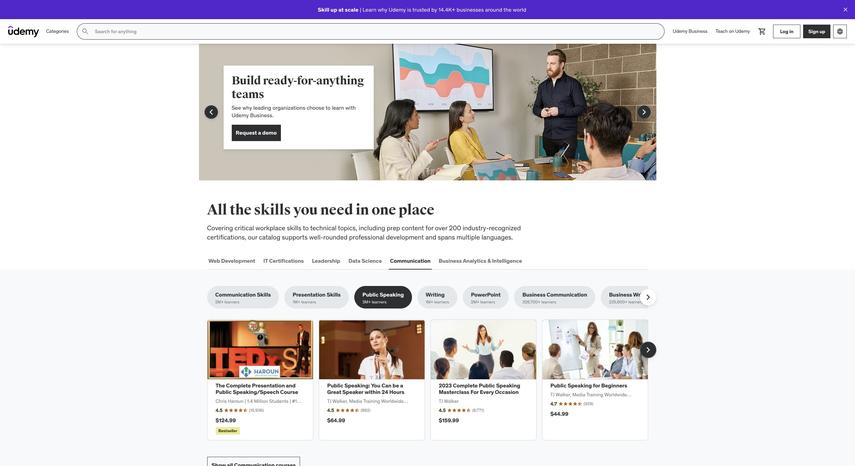 Task type: vqa. For each thing, say whether or not it's contained in the screenshot.


Task type: describe. For each thing, give the bounding box(es) containing it.
learners for public speaking
[[372, 299, 387, 305]]

3m+
[[363, 299, 371, 305]]

business writing 235,600+ learners
[[610, 291, 653, 305]]

next image
[[639, 107, 650, 118]]

1 vertical spatial the
[[230, 201, 252, 219]]

scale
[[345, 6, 359, 13]]

by
[[432, 6, 438, 13]]

0 horizontal spatial in
[[356, 201, 369, 219]]

in inside "link"
[[790, 28, 794, 34]]

categories
[[46, 28, 69, 34]]

public speaking: you can be a great speaker within 24 hours
[[328, 382, 405, 395]]

course
[[280, 389, 298, 395]]

prep
[[387, 224, 401, 232]]

technical
[[311, 224, 337, 232]]

speaker
[[343, 389, 364, 395]]

presentation inside presentation skills 1m+ learners
[[293, 291, 326, 298]]

writing 1m+ learners
[[426, 291, 450, 305]]

communication for communication skills 2m+ learners
[[215, 291, 256, 298]]

all
[[207, 201, 227, 219]]

web development
[[209, 257, 255, 264]]

close image
[[843, 6, 850, 13]]

leadership button
[[311, 253, 342, 269]]

is
[[408, 6, 412, 13]]

public for public speaking 3m+ learners
[[363, 291, 379, 298]]

place
[[399, 201, 435, 219]]

log in
[[781, 28, 794, 34]]

carousel element containing the complete presentation and public speaking/speech course
[[207, 320, 657, 441]]

communication inside business communication 326,700+ learners
[[547, 291, 588, 298]]

communication skills 2m+ learners
[[215, 291, 271, 305]]

udemy inside build ready-for-anything teams see why leading organizations choose to learn with udemy business.
[[232, 112, 249, 119]]

presentation inside the complete presentation and public speaking/speech course
[[252, 382, 285, 389]]

sign up link
[[804, 25, 831, 38]]

our
[[248, 233, 258, 241]]

around
[[486, 6, 503, 13]]

skills for communication skills
[[257, 291, 271, 298]]

udemy image
[[8, 26, 39, 37]]

including
[[359, 224, 386, 232]]

public speaking 3m+ learners
[[363, 291, 404, 305]]

world
[[513, 6, 527, 13]]

why for teams
[[243, 104, 252, 111]]

certifications
[[269, 257, 304, 264]]

it certifications button
[[262, 253, 305, 269]]

sign up
[[809, 28, 826, 34]]

industry-
[[463, 224, 489, 232]]

1 vertical spatial for
[[594, 382, 601, 389]]

one
[[372, 201, 396, 219]]

organizations
[[273, 104, 306, 111]]

web
[[209, 257, 220, 264]]

udemy business
[[674, 28, 708, 34]]

it certifications
[[264, 257, 304, 264]]

speaking inside the 2023 complete public speaking masterclass for every occasion
[[497, 382, 521, 389]]

skill
[[318, 6, 330, 13]]

to inside covering critical workplace skills to technical topics, including prep content for over 200 industry-recognized certifications, our catalog supports well-rounded professional development and spans multiple languages.
[[303, 224, 309, 232]]

speaking:
[[345, 382, 370, 389]]

2023
[[439, 382, 452, 389]]

business analytics & intelligence
[[439, 257, 523, 264]]

previous image
[[206, 107, 217, 118]]

analytics
[[463, 257, 487, 264]]

critical
[[235, 224, 254, 232]]

complete for for
[[453, 382, 478, 389]]

trusted
[[413, 6, 431, 13]]

choose a language image
[[838, 28, 844, 35]]

can
[[382, 382, 392, 389]]

science
[[362, 257, 382, 264]]

writing inside writing 1m+ learners
[[426, 291, 445, 298]]

complete for speaking/speech
[[226, 382, 251, 389]]

up for skill
[[331, 6, 338, 13]]

great
[[328, 389, 342, 395]]

shopping cart with 0 items image
[[759, 27, 767, 36]]

skills inside covering critical workplace skills to technical topics, including prep content for over 200 industry-recognized certifications, our catalog supports well-rounded professional development and spans multiple languages.
[[287, 224, 302, 232]]

learners for presentation skills
[[302, 299, 316, 305]]

|
[[360, 6, 362, 13]]

build
[[232, 73, 261, 88]]

web development button
[[207, 253, 257, 269]]

demo
[[262, 129, 277, 136]]

to inside build ready-for-anything teams see why leading organizations choose to learn with udemy business.
[[326, 104, 331, 111]]

200
[[450, 224, 462, 232]]

log in link
[[774, 25, 801, 38]]

teach on udemy link
[[712, 23, 755, 40]]

learners inside powerpoint 2m+ learners
[[481, 299, 496, 305]]

over
[[436, 224, 448, 232]]

topic filters element
[[207, 286, 661, 309]]

intelligence
[[493, 257, 523, 264]]

for
[[471, 389, 479, 395]]

and inside the complete presentation and public speaking/speech course
[[286, 382, 296, 389]]

you
[[371, 382, 381, 389]]

1m+ inside writing 1m+ learners
[[426, 299, 434, 305]]

0 vertical spatial skills
[[254, 201, 291, 219]]

speaking for public speaking 3m+ learners
[[380, 291, 404, 298]]

leading
[[254, 104, 272, 111]]

all the skills you need in one place
[[207, 201, 435, 219]]

see
[[232, 104, 241, 111]]

beginners
[[602, 382, 628, 389]]

2 next image from the top
[[643, 344, 654, 355]]

covering critical workplace skills to technical topics, including prep content for over 200 industry-recognized certifications, our catalog supports well-rounded professional development and spans multiple languages.
[[207, 224, 521, 241]]

powerpoint
[[471, 291, 501, 298]]

leadership
[[312, 257, 341, 264]]

professional
[[349, 233, 385, 241]]

well-
[[310, 233, 324, 241]]

categories button
[[42, 23, 73, 40]]

ready-
[[263, 73, 297, 88]]

the
[[216, 382, 225, 389]]

build ready-for-anything teams see why leading organizations choose to learn with udemy business.
[[232, 73, 364, 119]]

public speaking for beginners
[[551, 382, 628, 389]]

the complete presentation and public speaking/speech course
[[216, 382, 298, 395]]

326,700+
[[523, 299, 541, 305]]



Task type: locate. For each thing, give the bounding box(es) containing it.
1 complete from the left
[[226, 382, 251, 389]]

why right learn
[[378, 6, 388, 13]]

public for public speaking for beginners
[[551, 382, 567, 389]]

0 horizontal spatial why
[[243, 104, 252, 111]]

0 horizontal spatial for
[[426, 224, 434, 232]]

1 vertical spatial next image
[[643, 344, 654, 355]]

2 2m+ from the left
[[471, 299, 480, 305]]

teams
[[232, 87, 264, 101]]

why right see
[[243, 104, 252, 111]]

and inside covering critical workplace skills to technical topics, including prep content for over 200 industry-recognized certifications, our catalog supports well-rounded professional development and spans multiple languages.
[[426, 233, 437, 241]]

languages.
[[482, 233, 514, 241]]

0 horizontal spatial communication
[[215, 291, 256, 298]]

1 vertical spatial up
[[820, 28, 826, 34]]

catalog
[[259, 233, 281, 241]]

business inside business writing 235,600+ learners
[[610, 291, 633, 298]]

0 horizontal spatial to
[[303, 224, 309, 232]]

skill up at scale | learn why udemy is trusted by 14.4k+ businesses around the world
[[318, 6, 527, 13]]

business for business writing 235,600+ learners
[[610, 291, 633, 298]]

1 horizontal spatial a
[[401, 382, 404, 389]]

0 horizontal spatial complete
[[226, 382, 251, 389]]

1 skills from the left
[[257, 291, 271, 298]]

request a demo link
[[232, 125, 281, 141]]

business communication 326,700+ learners
[[523, 291, 588, 305]]

1 horizontal spatial 1m+
[[426, 299, 434, 305]]

hours
[[390, 389, 405, 395]]

1 horizontal spatial and
[[426, 233, 437, 241]]

0 horizontal spatial and
[[286, 382, 296, 389]]

learners for communication skills
[[225, 299, 240, 305]]

for left over
[[426, 224, 434, 232]]

learn
[[363, 6, 377, 13]]

1 vertical spatial skills
[[287, 224, 302, 232]]

0 vertical spatial to
[[326, 104, 331, 111]]

covering
[[207, 224, 233, 232]]

business left teach
[[689, 28, 708, 34]]

public
[[363, 291, 379, 298], [328, 382, 344, 389], [479, 382, 495, 389], [551, 382, 567, 389], [216, 389, 232, 395]]

1 vertical spatial to
[[303, 224, 309, 232]]

1 horizontal spatial for
[[594, 382, 601, 389]]

on
[[730, 28, 735, 34]]

carousel element
[[199, 44, 657, 180], [207, 320, 657, 441]]

spans
[[438, 233, 455, 241]]

submit search image
[[81, 27, 90, 36]]

1 horizontal spatial why
[[378, 6, 388, 13]]

up for sign
[[820, 28, 826, 34]]

0 vertical spatial for
[[426, 224, 434, 232]]

2 skills from the left
[[327, 291, 341, 298]]

every
[[480, 389, 494, 395]]

0 vertical spatial next image
[[643, 292, 654, 303]]

learn
[[332, 104, 344, 111]]

1 horizontal spatial speaking
[[497, 382, 521, 389]]

data science
[[349, 257, 382, 264]]

2023 complete public speaking masterclass for every occasion
[[439, 382, 521, 395]]

why
[[378, 6, 388, 13], [243, 104, 252, 111]]

1m+ inside presentation skills 1m+ learners
[[293, 299, 301, 305]]

the left world
[[504, 6, 512, 13]]

2 complete from the left
[[453, 382, 478, 389]]

1 horizontal spatial to
[[326, 104, 331, 111]]

skills inside presentation skills 1m+ learners
[[327, 291, 341, 298]]

log
[[781, 28, 789, 34]]

0 vertical spatial the
[[504, 6, 512, 13]]

learners inside communication skills 2m+ learners
[[225, 299, 240, 305]]

carousel element containing build ready-for-anything teams
[[199, 44, 657, 180]]

rounded
[[324, 233, 348, 241]]

0 horizontal spatial up
[[331, 6, 338, 13]]

3 learners from the left
[[372, 299, 387, 305]]

public inside the complete presentation and public speaking/speech course
[[216, 389, 232, 395]]

6 learners from the left
[[542, 299, 557, 305]]

1 next image from the top
[[643, 292, 654, 303]]

presentation skills 1m+ learners
[[293, 291, 341, 305]]

a inside public speaking: you can be a great speaker within 24 hours
[[401, 382, 404, 389]]

it
[[264, 257, 268, 264]]

1 horizontal spatial 2m+
[[471, 299, 480, 305]]

public inside the 2023 complete public speaking masterclass for every occasion
[[479, 382, 495, 389]]

1 learners from the left
[[225, 299, 240, 305]]

a
[[258, 129, 261, 136], [401, 382, 404, 389]]

business inside the business analytics & intelligence button
[[439, 257, 462, 264]]

and
[[426, 233, 437, 241], [286, 382, 296, 389]]

1 vertical spatial and
[[286, 382, 296, 389]]

in up "including"
[[356, 201, 369, 219]]

learners inside business writing 235,600+ learners
[[629, 299, 644, 305]]

0 horizontal spatial writing
[[426, 291, 445, 298]]

2 writing from the left
[[634, 291, 653, 298]]

next image
[[643, 292, 654, 303], [643, 344, 654, 355]]

0 vertical spatial presentation
[[293, 291, 326, 298]]

masterclass
[[439, 389, 470, 395]]

teach on udemy
[[716, 28, 751, 34]]

choose
[[307, 104, 325, 111]]

udemy business link
[[669, 23, 712, 40]]

up right sign
[[820, 28, 826, 34]]

why for |
[[378, 6, 388, 13]]

1 vertical spatial presentation
[[252, 382, 285, 389]]

up left at at top
[[331, 6, 338, 13]]

1 1m+ from the left
[[293, 299, 301, 305]]

1 horizontal spatial communication
[[390, 257, 431, 264]]

complete inside the complete presentation and public speaking/speech course
[[226, 382, 251, 389]]

skills for presentation skills
[[327, 291, 341, 298]]

need
[[321, 201, 354, 219]]

1 2m+ from the left
[[215, 299, 224, 305]]

data science button
[[347, 253, 384, 269]]

writing inside business writing 235,600+ learners
[[634, 291, 653, 298]]

learners inside public speaking 3m+ learners
[[372, 299, 387, 305]]

in right log on the top right of the page
[[790, 28, 794, 34]]

communication button
[[389, 253, 432, 269]]

1 vertical spatial a
[[401, 382, 404, 389]]

you
[[294, 201, 318, 219]]

public inside public speaking 3m+ learners
[[363, 291, 379, 298]]

communication inside communication skills 2m+ learners
[[215, 291, 256, 298]]

certifications,
[[207, 233, 247, 241]]

1 horizontal spatial the
[[504, 6, 512, 13]]

0 vertical spatial and
[[426, 233, 437, 241]]

2 learners from the left
[[302, 299, 316, 305]]

the
[[504, 6, 512, 13], [230, 201, 252, 219]]

in
[[790, 28, 794, 34], [356, 201, 369, 219]]

to left 'learn'
[[326, 104, 331, 111]]

Search for anything text field
[[94, 26, 657, 37]]

0 horizontal spatial speaking
[[380, 291, 404, 298]]

1 horizontal spatial writing
[[634, 291, 653, 298]]

2 1m+ from the left
[[426, 299, 434, 305]]

learners for business writing
[[629, 299, 644, 305]]

0 horizontal spatial 1m+
[[293, 299, 301, 305]]

1 horizontal spatial up
[[820, 28, 826, 34]]

public speaking for beginners link
[[551, 382, 628, 389]]

recognized
[[489, 224, 521, 232]]

2 horizontal spatial communication
[[547, 291, 588, 298]]

1m+
[[293, 299, 301, 305], [426, 299, 434, 305]]

business.
[[250, 112, 274, 119]]

speaking
[[380, 291, 404, 298], [497, 382, 521, 389], [568, 382, 592, 389]]

multiple
[[457, 233, 481, 241]]

0 vertical spatial carousel element
[[199, 44, 657, 180]]

1 vertical spatial why
[[243, 104, 252, 111]]

1 horizontal spatial presentation
[[293, 291, 326, 298]]

speaking/speech
[[233, 389, 279, 395]]

for left beginners
[[594, 382, 601, 389]]

for-
[[297, 73, 317, 88]]

4 learners from the left
[[435, 299, 450, 305]]

why inside build ready-for-anything teams see why leading organizations choose to learn with udemy business.
[[243, 104, 252, 111]]

skills
[[254, 201, 291, 219], [287, 224, 302, 232]]

content
[[402, 224, 424, 232]]

2 horizontal spatial speaking
[[568, 382, 592, 389]]

development
[[221, 257, 255, 264]]

0 vertical spatial a
[[258, 129, 261, 136]]

communication inside communication button
[[390, 257, 431, 264]]

0 vertical spatial in
[[790, 28, 794, 34]]

&
[[488, 257, 491, 264]]

0 horizontal spatial 2m+
[[215, 299, 224, 305]]

0 horizontal spatial skills
[[257, 291, 271, 298]]

2m+ inside communication skills 2m+ learners
[[215, 299, 224, 305]]

public inside public speaking: you can be a great speaker within 24 hours
[[328, 382, 344, 389]]

a left demo
[[258, 129, 261, 136]]

to up supports
[[303, 224, 309, 232]]

business up 326,700+
[[523, 291, 546, 298]]

complete right the
[[226, 382, 251, 389]]

business inside udemy business link
[[689, 28, 708, 34]]

a right the be
[[401, 382, 404, 389]]

0 horizontal spatial the
[[230, 201, 252, 219]]

1 horizontal spatial in
[[790, 28, 794, 34]]

with
[[346, 104, 356, 111]]

be
[[393, 382, 399, 389]]

learners inside writing 1m+ learners
[[435, 299, 450, 305]]

business analytics & intelligence button
[[438, 253, 524, 269]]

speaking for public speaking for beginners
[[568, 382, 592, 389]]

communication
[[390, 257, 431, 264], [215, 291, 256, 298], [547, 291, 588, 298]]

business for business analytics & intelligence
[[439, 257, 462, 264]]

7 learners from the left
[[629, 299, 644, 305]]

the up critical
[[230, 201, 252, 219]]

business for business communication 326,700+ learners
[[523, 291, 546, 298]]

businesses
[[457, 6, 484, 13]]

at
[[339, 6, 344, 13]]

skills up workplace
[[254, 201, 291, 219]]

5 learners from the left
[[481, 299, 496, 305]]

skills inside communication skills 2m+ learners
[[257, 291, 271, 298]]

anything
[[317, 73, 364, 88]]

workplace
[[256, 224, 286, 232]]

up
[[331, 6, 338, 13], [820, 28, 826, 34]]

1 vertical spatial carousel element
[[207, 320, 657, 441]]

business down spans on the right of page
[[439, 257, 462, 264]]

1 horizontal spatial skills
[[327, 291, 341, 298]]

learners
[[225, 299, 240, 305], [302, 299, 316, 305], [372, 299, 387, 305], [435, 299, 450, 305], [481, 299, 496, 305], [542, 299, 557, 305], [629, 299, 644, 305]]

business up 235,600+ on the right bottom
[[610, 291, 633, 298]]

udemy
[[389, 6, 406, 13], [674, 28, 688, 34], [736, 28, 751, 34], [232, 112, 249, 119]]

1 writing from the left
[[426, 291, 445, 298]]

learners inside business communication 326,700+ learners
[[542, 299, 557, 305]]

1 horizontal spatial complete
[[453, 382, 478, 389]]

occasion
[[495, 389, 519, 395]]

0 vertical spatial why
[[378, 6, 388, 13]]

presentation
[[293, 291, 326, 298], [252, 382, 285, 389]]

complete right the 2023
[[453, 382, 478, 389]]

business
[[689, 28, 708, 34], [439, 257, 462, 264], [523, 291, 546, 298], [610, 291, 633, 298]]

2m+ inside powerpoint 2m+ learners
[[471, 299, 480, 305]]

within
[[365, 389, 381, 395]]

1 vertical spatial in
[[356, 201, 369, 219]]

0 horizontal spatial presentation
[[252, 382, 285, 389]]

for inside covering critical workplace skills to technical topics, including prep content for over 200 industry-recognized certifications, our catalog supports well-rounded professional development and spans multiple languages.
[[426, 224, 434, 232]]

0 vertical spatial up
[[331, 6, 338, 13]]

data
[[349, 257, 361, 264]]

learners inside presentation skills 1m+ learners
[[302, 299, 316, 305]]

complete inside the 2023 complete public speaking masterclass for every occasion
[[453, 382, 478, 389]]

learners for business communication
[[542, 299, 557, 305]]

business inside business communication 326,700+ learners
[[523, 291, 546, 298]]

24
[[382, 389, 389, 395]]

speaking inside public speaking 3m+ learners
[[380, 291, 404, 298]]

development
[[386, 233, 424, 241]]

next image inside topic filters element
[[643, 292, 654, 303]]

0 horizontal spatial a
[[258, 129, 261, 136]]

235,600+
[[610, 299, 628, 305]]

skills up supports
[[287, 224, 302, 232]]

public for public speaking: you can be a great speaker within 24 hours
[[328, 382, 344, 389]]

request
[[236, 129, 257, 136]]

communication for communication
[[390, 257, 431, 264]]



